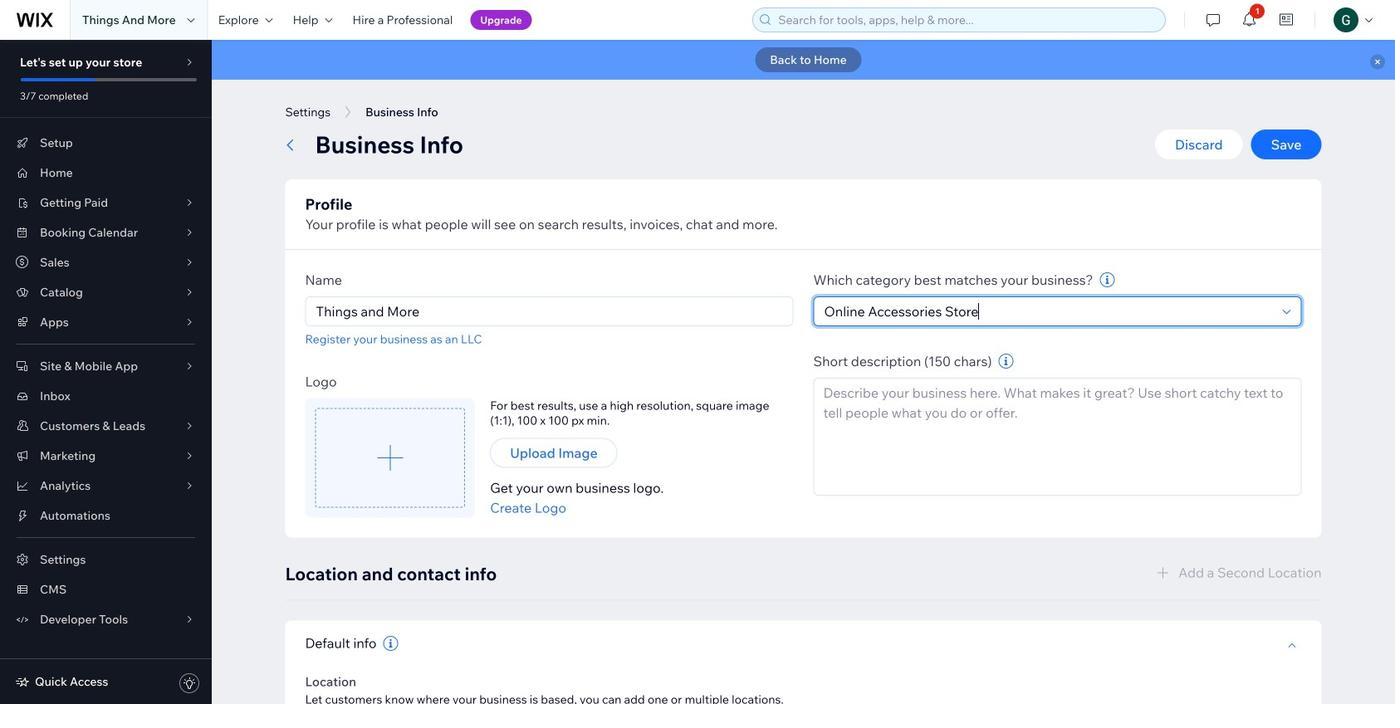 Task type: locate. For each thing, give the bounding box(es) containing it.
Enter your business or website type field
[[819, 297, 1278, 326]]

alert
[[212, 40, 1395, 80]]



Task type: vqa. For each thing, say whether or not it's contained in the screenshot.
the bottommost a
no



Task type: describe. For each thing, give the bounding box(es) containing it.
Search for tools, apps, help & more... field
[[773, 8, 1161, 32]]

Type your business name (e.g., Amy's Shoes) field
[[311, 297, 788, 326]]

Describe your business here. What makes it great? Use short catchy text to tell people what you do or offer. text field
[[814, 378, 1302, 496]]

sidebar element
[[0, 40, 212, 704]]



